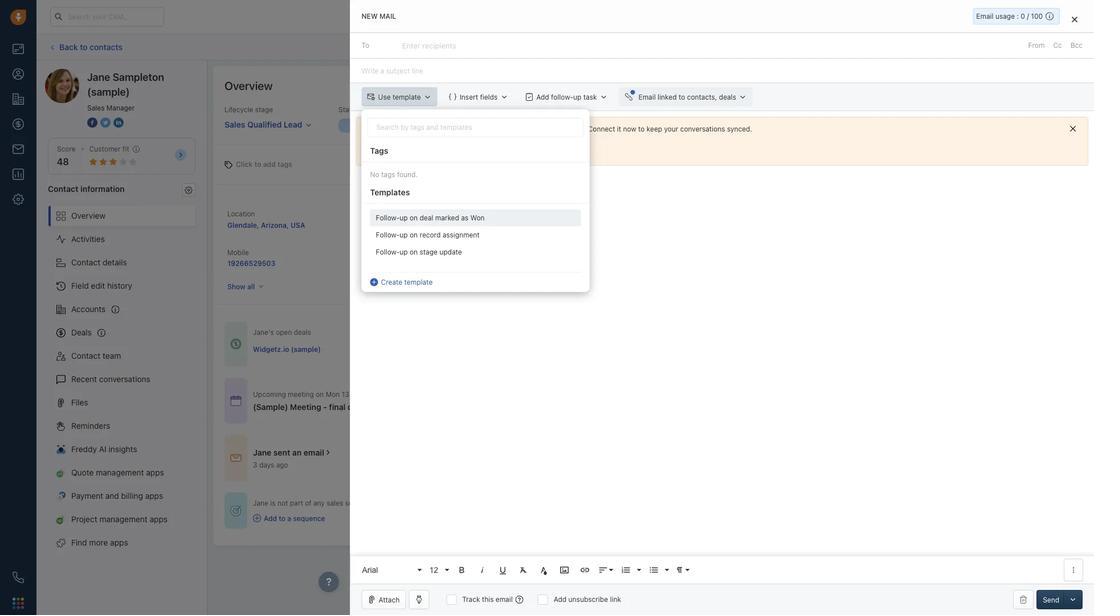 Task type: vqa. For each thing, say whether or not it's contained in the screenshot.
Create new deals option's "CREATE"
no



Task type: locate. For each thing, give the bounding box(es) containing it.
to left add
[[255, 161, 261, 168]]

(sample) up sales manager
[[87, 86, 130, 98]]

recent conversations
[[71, 375, 150, 384]]

mobile 19266529503
[[228, 249, 276, 267]]

jane is not part of any sales sequence.
[[253, 500, 379, 508]]

email right this
[[496, 596, 513, 604]]

follow-
[[376, 214, 400, 222], [376, 231, 400, 239], [376, 248, 400, 256]]

1 horizontal spatial accounts
[[428, 209, 458, 217]]

find
[[71, 539, 87, 548]]

1 vertical spatial tags
[[278, 161, 292, 168]]

click to add tags
[[236, 161, 292, 168]]

jane's open deals
[[253, 329, 311, 337]]

0 horizontal spatial the
[[415, 403, 428, 412]]

apps for project management apps
[[150, 515, 168, 525]]

arizona,
[[261, 221, 289, 229]]

Search your CRM... text field
[[50, 7, 164, 27]]

ago
[[276, 461, 288, 469]]

lead
[[284, 120, 302, 129]]

jane inside jane sampleton (sample)
[[87, 71, 110, 83]]

widgetz.io (sample) link down "open"
[[253, 345, 321, 355]]

mail
[[380, 12, 396, 20]]

to left a
[[279, 515, 286, 523]]

follow- up create at the top of the page
[[376, 248, 400, 256]]

now
[[624, 125, 637, 133]]

overview up lifecycle stage
[[225, 79, 273, 92]]

1 vertical spatial deals
[[294, 329, 311, 337]]

assignment
[[443, 231, 480, 239]]

0 vertical spatial contact
[[48, 184, 78, 193]]

underline (⌘u) image
[[498, 566, 508, 576]]

email inside "jane sent an email 3 days ago"
[[304, 448, 324, 458]]

tags right no
[[381, 171, 395, 179]]

1 horizontal spatial email
[[977, 12, 994, 20]]

billing
[[121, 492, 143, 501]]

freddy
[[71, 445, 97, 454]]

jane sampleton (sample)
[[87, 71, 164, 98]]

you
[[380, 125, 392, 133]]

meeting
[[288, 390, 314, 398]]

template inside create template link
[[404, 278, 433, 286]]

48 button
[[57, 157, 69, 167]]

email left linked
[[639, 93, 656, 101]]

template
[[393, 93, 421, 101], [404, 278, 433, 286]]

widgetz.io (sample) link
[[428, 221, 496, 229], [253, 345, 321, 355]]

2 vertical spatial deal
[[430, 403, 446, 412]]

the left crm.
[[557, 125, 567, 133]]

accounts for accounts
[[71, 305, 106, 314]]

1 horizontal spatial sales
[[225, 120, 245, 129]]

nov, right 13
[[351, 390, 366, 398]]

conversations right your
[[681, 125, 726, 133]]

/
[[1028, 12, 1030, 20]]

create template
[[381, 278, 433, 286]]

0 horizontal spatial widgetz.io (sample) link
[[253, 345, 321, 355]]

new for new
[[396, 122, 411, 130]]

2 horizontal spatial (sample)
[[466, 221, 496, 229]]

2 vertical spatial (sample)
[[291, 346, 321, 354]]

on inside upcoming meeting on mon 13 nov, 2023 from 23:30 to wed 15 nov, 2023 at 00:00 (sample) meeting - final discussion about the deal
[[316, 390, 324, 398]]

0 horizontal spatial overview
[[71, 211, 106, 221]]

stage up sales qualified lead link
[[255, 106, 273, 114]]

accounts
[[428, 209, 458, 217], [71, 305, 106, 314]]

sales up gary
[[428, 249, 445, 257]]

email right an
[[304, 448, 324, 458]]

deal up follow-up on record assignment
[[420, 214, 433, 222]]

on left mon
[[316, 390, 324, 398]]

list box
[[362, 140, 598, 269]]

sales for sales qualified lead
[[225, 120, 245, 129]]

on for follow-up on deal marked as won
[[410, 214, 418, 222]]

jane inside "jane sent an email 3 days ago"
[[253, 448, 272, 458]]

sales down lifecycle
[[225, 120, 245, 129]]

up up follow-up on stage update
[[400, 231, 408, 239]]

widgetz.io up assignment
[[428, 221, 464, 229]]

0 vertical spatial accounts
[[428, 209, 458, 217]]

2 nov, from the left
[[458, 390, 472, 398]]

accounts left the as in the left top of the page
[[428, 209, 458, 217]]

accounts up "deals"
[[71, 305, 106, 314]]

template right use
[[393, 93, 421, 101]]

more
[[89, 539, 108, 548]]

0 vertical spatial management
[[96, 468, 144, 478]]

0 horizontal spatial 2023
[[367, 390, 384, 398]]

0 vertical spatial email
[[304, 448, 324, 458]]

2023 left at
[[474, 390, 491, 398]]

widgetz.io (sample) link up assignment
[[428, 221, 496, 229]]

conversations inside dialog
[[681, 125, 726, 133]]

1 horizontal spatial stage
[[420, 248, 438, 256]]

3 follow- from the top
[[376, 248, 400, 256]]

jane's
[[253, 329, 274, 337]]

2 vertical spatial follow-
[[376, 248, 400, 256]]

tags right add
[[278, 161, 292, 168]]

application
[[350, 172, 1095, 584]]

1 horizontal spatial widgetz.io
[[428, 221, 464, 229]]

contact for contact team
[[71, 352, 101, 361]]

0 vertical spatial conversations
[[681, 125, 726, 133]]

0 vertical spatial stage
[[255, 106, 273, 114]]

track this email
[[463, 596, 513, 604]]

1 vertical spatial stage
[[420, 248, 438, 256]]

new right you
[[396, 122, 411, 130]]

email image
[[982, 12, 990, 22]]

0 vertical spatial the
[[557, 125, 567, 133]]

up down follow-up on record assignment
[[400, 248, 408, 256]]

history
[[107, 281, 132, 291]]

to left wed
[[424, 390, 431, 398]]

italic (⌘i) image
[[477, 566, 488, 576]]

0 vertical spatial deals
[[719, 93, 737, 101]]

bold (⌘b) image
[[457, 566, 467, 576]]

synced.
[[728, 125, 753, 133]]

use template button
[[362, 87, 438, 107]]

container_wx8msf4aqz5i3rn1 image
[[230, 339, 242, 350], [230, 453, 242, 464], [230, 506, 242, 517], [253, 515, 261, 523]]

contact team
[[71, 352, 121, 361]]

add down the is
[[264, 515, 277, 523]]

:
[[1017, 12, 1019, 20]]

jane left the is
[[253, 500, 269, 508]]

container_wx8msf4aqz5i3rn1 image left a
[[253, 515, 261, 523]]

deal down 0
[[1018, 43, 1032, 51]]

contact for contact information
[[48, 184, 78, 193]]

sales up the facebook circled 'image'
[[87, 104, 105, 112]]

on up follow-up on record assignment
[[410, 214, 418, 222]]

12 button
[[426, 559, 451, 582]]

nov,
[[351, 390, 366, 398], [458, 390, 472, 398]]

(sample) inside jane sampleton (sample)
[[87, 86, 130, 98]]

dialog containing tags
[[350, 0, 1095, 616]]

deals right contacts,
[[719, 93, 737, 101]]

open
[[276, 329, 292, 337]]

stage
[[255, 106, 273, 114], [420, 248, 438, 256]]

2 vertical spatial tags
[[381, 171, 395, 179]]

add left "from"
[[1004, 43, 1016, 51]]

0 vertical spatial email
[[977, 12, 994, 20]]

container_wx8msf4aqz5i3rn1 image inside add to a sequence link
[[253, 515, 261, 523]]

jane for jane sampleton (sample)
[[87, 71, 110, 83]]

19266529503 link
[[228, 260, 276, 267]]

1 vertical spatial template
[[404, 278, 433, 286]]

13
[[342, 390, 349, 398]]

ai
[[99, 445, 106, 454]]

follow- for follow-up on deal marked as won
[[376, 214, 400, 222]]

lifecycle stage
[[225, 106, 273, 114]]

0 vertical spatial sales
[[87, 104, 105, 112]]

0 horizontal spatial new
[[362, 12, 378, 20]]

1 vertical spatial email
[[496, 596, 513, 604]]

apps down payment and billing apps
[[150, 515, 168, 525]]

1 horizontal spatial new
[[396, 122, 411, 130]]

template inside use template dropdown button
[[393, 93, 421, 101]]

dialog
[[350, 0, 1095, 616]]

0 vertical spatial (sample)
[[87, 86, 130, 98]]

48
[[57, 157, 69, 167]]

a
[[288, 515, 291, 523]]

0 horizontal spatial widgetz.io
[[253, 346, 289, 354]]

accounts inside accounts widgetz.io (sample)
[[428, 209, 458, 217]]

overview up activities
[[71, 211, 106, 221]]

usage
[[996, 12, 1016, 20]]

template for create template
[[404, 278, 433, 286]]

tags
[[370, 146, 388, 156], [278, 161, 292, 168], [381, 171, 395, 179]]

on
[[410, 214, 418, 222], [410, 231, 418, 239], [410, 248, 418, 256], [316, 390, 324, 398]]

owner
[[447, 249, 467, 257]]

on down follow-up on record assignment
[[410, 248, 418, 256]]

apps right more at the left bottom of the page
[[110, 539, 128, 548]]

-
[[323, 403, 327, 412]]

tags down you
[[370, 146, 388, 156]]

add inside button
[[1004, 43, 1016, 51]]

container_wx8msf4aqz5i3rn1 image left 3
[[230, 453, 242, 464]]

container_wx8msf4aqz5i3rn1 image left widgetz.io (sample) at the left of page
[[230, 339, 242, 350]]

up
[[574, 93, 582, 101], [400, 214, 408, 222], [400, 231, 408, 239], [400, 248, 408, 256]]

2 2023 from the left
[[474, 390, 491, 398]]

0 horizontal spatial (sample)
[[87, 86, 130, 98]]

management for quote
[[96, 468, 144, 478]]

1 horizontal spatial widgetz.io (sample) link
[[428, 221, 496, 229]]

1 vertical spatial (sample)
[[466, 221, 496, 229]]

1 vertical spatial follow-
[[376, 231, 400, 239]]

glendale, arizona, usa link
[[228, 221, 305, 229]]

payment and billing apps
[[71, 492, 163, 501]]

deal down wed
[[430, 403, 446, 412]]

jane up days
[[253, 448, 272, 458]]

management down payment and billing apps
[[100, 515, 148, 525]]

nov, right 15
[[458, 390, 472, 398]]

deals right "open"
[[294, 329, 311, 337]]

stage inside group
[[420, 248, 438, 256]]

upcoming
[[253, 390, 286, 398]]

new
[[362, 12, 378, 20], [396, 122, 411, 130]]

add for add deal
[[1004, 43, 1016, 51]]

on for follow-up on record assignment
[[410, 231, 418, 239]]

1 vertical spatial the
[[415, 403, 428, 412]]

2023 up discussion
[[367, 390, 384, 398]]

1 horizontal spatial deals
[[719, 93, 737, 101]]

up for follow-up on stage update
[[400, 248, 408, 256]]

jane sent an email 3 days ago
[[253, 448, 324, 469]]

follow- up follow-up on stage update
[[376, 231, 400, 239]]

to left crm.
[[548, 125, 555, 133]]

contact up the recent
[[71, 352, 101, 361]]

email linked to contacts, deals button
[[619, 87, 753, 107]]

email left usage
[[977, 12, 994, 20]]

1 vertical spatial jane
[[253, 448, 272, 458]]

the down 23:30
[[415, 403, 428, 412]]

1 vertical spatial sales
[[225, 120, 245, 129]]

follow-up on record assignment
[[376, 231, 480, 239]]

1 follow- from the top
[[376, 214, 400, 222]]

jane down contacts
[[87, 71, 110, 83]]

accounts widgetz.io (sample)
[[428, 209, 496, 229]]

2 horizontal spatial sales
[[428, 249, 445, 257]]

create
[[381, 278, 403, 286]]

interested button
[[585, 119, 708, 133]]

deals inside button
[[719, 93, 737, 101]]

(sample) down "open"
[[291, 346, 321, 354]]

deal inside button
[[1018, 43, 1032, 51]]

add left unsubscribe
[[554, 596, 567, 604]]

contact down 48 button
[[48, 184, 78, 193]]

field
[[71, 281, 89, 291]]

activities
[[71, 235, 105, 244]]

2 follow- from the top
[[376, 231, 400, 239]]

1 vertical spatial widgetz.io (sample) link
[[253, 345, 321, 355]]

email inside button
[[639, 93, 656, 101]]

template down gary
[[404, 278, 433, 286]]

back
[[59, 42, 78, 51]]

contact
[[48, 184, 78, 193], [71, 258, 101, 267], [71, 352, 101, 361]]

apps up payment and billing apps
[[146, 468, 164, 478]]

1 horizontal spatial 2023
[[474, 390, 491, 398]]

to right linked
[[679, 93, 685, 101]]

email for email usage : 0 / 100
[[977, 12, 994, 20]]

follow- down templates
[[376, 214, 400, 222]]

add left follow-
[[537, 93, 549, 101]]

(sample) up assignment
[[466, 221, 496, 229]]

new left mail
[[362, 12, 378, 20]]

gary
[[428, 260, 444, 267]]

to
[[80, 42, 88, 51], [679, 93, 685, 101], [548, 125, 555, 133], [639, 125, 645, 133], [255, 161, 261, 168], [424, 390, 431, 398], [279, 515, 286, 523]]

1 vertical spatial email
[[639, 93, 656, 101]]

Enter recipients text field
[[402, 37, 459, 55]]

0 vertical spatial follow-
[[376, 214, 400, 222]]

add deal
[[1004, 43, 1032, 51]]

sales for sales manager
[[87, 104, 105, 112]]

0 vertical spatial widgetz.io
[[428, 221, 464, 229]]

arial
[[362, 566, 378, 575]]

1 horizontal spatial email
[[496, 596, 513, 604]]

unordered list image
[[649, 566, 659, 576]]

0 horizontal spatial sales
[[87, 104, 105, 112]]

1 vertical spatial management
[[100, 515, 148, 525]]

1 2023 from the left
[[367, 390, 384, 398]]

0 horizontal spatial stage
[[255, 106, 273, 114]]

management up payment and billing apps
[[96, 468, 144, 478]]

sales
[[327, 500, 343, 508]]

conversations down team
[[99, 375, 150, 384]]

widgetz.io down jane's at left
[[253, 346, 289, 354]]

0 vertical spatial overview
[[225, 79, 273, 92]]

2 vertical spatial jane
[[253, 500, 269, 508]]

0 vertical spatial jane
[[87, 71, 110, 83]]

(sample) inside accounts widgetz.io (sample)
[[466, 221, 496, 229]]

0 horizontal spatial accounts
[[71, 305, 106, 314]]

up down templates
[[400, 214, 408, 222]]

linkedin circled image
[[113, 116, 124, 129]]

0 vertical spatial widgetz.io (sample) link
[[428, 221, 496, 229]]

1 vertical spatial widgetz.io
[[253, 346, 289, 354]]

1 vertical spatial contact
[[71, 258, 101, 267]]

overview
[[225, 79, 273, 92], [71, 211, 106, 221]]

00:00
[[501, 390, 521, 398]]

show
[[228, 283, 246, 291]]

project
[[71, 515, 97, 525]]

container_wx8msf4aqz5i3rn1 image left the is
[[230, 506, 242, 517]]

phone image
[[13, 572, 24, 584]]

meeting
[[290, 403, 321, 412]]

2 vertical spatial contact
[[71, 352, 101, 361]]

1 horizontal spatial conversations
[[681, 125, 726, 133]]

add
[[1004, 43, 1016, 51], [537, 93, 549, 101], [264, 515, 277, 523], [554, 596, 567, 604]]

0 vertical spatial template
[[393, 93, 421, 101]]

stage up gary
[[420, 248, 438, 256]]

0 horizontal spatial email
[[639, 93, 656, 101]]

on left record in the left top of the page
[[410, 231, 418, 239]]

group
[[370, 204, 581, 261]]

insert image (⌘p) image
[[560, 566, 570, 576]]

contact down activities
[[71, 258, 101, 267]]

not
[[278, 500, 288, 508]]

1 horizontal spatial nov,
[[458, 390, 472, 398]]

0 vertical spatial deal
[[1018, 43, 1032, 51]]

the inside upcoming meeting on mon 13 nov, 2023 from 23:30 to wed 15 nov, 2023 at 00:00 (sample) meeting - final discussion about the deal
[[415, 403, 428, 412]]

lifecycle
[[225, 106, 253, 114]]

0 horizontal spatial email
[[304, 448, 324, 458]]

no
[[370, 171, 379, 179]]

2 vertical spatial sales
[[428, 249, 445, 257]]

(sample)
[[253, 403, 288, 412]]

0 horizontal spatial nov,
[[351, 390, 366, 398]]

0 vertical spatial new
[[362, 12, 378, 20]]

1 vertical spatial accounts
[[71, 305, 106, 314]]

15
[[449, 390, 456, 398]]

1 vertical spatial new
[[396, 122, 411, 130]]

1 vertical spatial conversations
[[99, 375, 150, 384]]

mobile
[[228, 249, 249, 257]]



Task type: describe. For each thing, give the bounding box(es) containing it.
fit
[[123, 145, 129, 153]]

this
[[482, 596, 494, 604]]

Search by tags and templates search field
[[374, 122, 578, 133]]

twitter circled image
[[100, 116, 111, 129]]

accounts for accounts widgetz.io (sample)
[[428, 209, 458, 217]]

to inside button
[[679, 93, 685, 101]]

any
[[314, 500, 325, 508]]

bcc
[[1071, 41, 1083, 49]]

of
[[305, 500, 312, 508]]

template for use template
[[393, 93, 421, 101]]

freddy ai insights
[[71, 445, 137, 454]]

connected
[[419, 125, 454, 133]]

on for upcoming meeting on mon 13 nov, 2023 from 23:30 to wed 15 nov, 2023 at 00:00 (sample) meeting - final discussion about the deal
[[316, 390, 324, 398]]

(sample) for sampleton
[[87, 86, 130, 98]]

add follow-up task
[[537, 93, 597, 101]]

sales inside sales owner gary orlando
[[428, 249, 445, 257]]

you haven't connected orlandogary85@gmail.com to the crm. connect it now to keep your conversations synced.
[[380, 125, 753, 133]]

interested
[[631, 122, 665, 130]]

0 horizontal spatial conversations
[[99, 375, 150, 384]]

freshworks switcher image
[[13, 598, 24, 610]]

quote
[[71, 468, 94, 478]]

apps right billing
[[145, 492, 163, 501]]

close image
[[1073, 16, 1078, 23]]

sales qualified lead
[[225, 120, 302, 129]]

group containing follow-up on deal marked as won
[[370, 204, 581, 261]]

widgetz.io inside widgetz.io (sample) link
[[253, 346, 289, 354]]

contact details
[[71, 258, 127, 267]]

deal inside upcoming meeting on mon 13 nov, 2023 from 23:30 to wed 15 nov, 2023 at 00:00 (sample) meeting - final discussion about the deal
[[430, 403, 446, 412]]

follow-up on deal marked as won
[[376, 214, 485, 222]]

status
[[339, 106, 359, 114]]

edit
[[91, 281, 105, 291]]

attach button
[[362, 591, 406, 610]]

overview
[[1043, 82, 1071, 90]]

show all
[[228, 283, 255, 291]]

up left task
[[574, 93, 582, 101]]

add for add to a sequence
[[264, 515, 277, 523]]

sent
[[274, 448, 290, 458]]

1 nov, from the left
[[351, 390, 366, 398]]

0 horizontal spatial deals
[[294, 329, 311, 337]]

up for follow-up on deal marked as won
[[400, 214, 408, 222]]

1 vertical spatial deal
[[420, 214, 433, 222]]

customer fit
[[89, 145, 129, 153]]

sampleton
[[113, 71, 164, 83]]

team
[[103, 352, 121, 361]]

templates
[[370, 187, 410, 197]]

add for add follow-up task
[[537, 93, 549, 101]]

widgetz.io inside accounts widgetz.io (sample)
[[428, 221, 464, 229]]

application containing arial
[[350, 172, 1095, 584]]

apps for find more apps
[[110, 539, 128, 548]]

score
[[57, 145, 76, 153]]

add to a sequence
[[264, 515, 325, 523]]

discussion
[[348, 403, 389, 412]]

arial button
[[358, 559, 423, 582]]

contact for contact details
[[71, 258, 101, 267]]

an
[[292, 448, 302, 458]]

manager
[[107, 104, 135, 112]]

customize
[[1007, 82, 1041, 90]]

found.
[[397, 171, 418, 179]]

find more apps
[[71, 539, 128, 548]]

paragraph format image
[[675, 566, 685, 576]]

unsubscribe
[[569, 596, 608, 604]]

as
[[461, 214, 469, 222]]

1 horizontal spatial overview
[[225, 79, 273, 92]]

add for add unsubscribe link
[[554, 596, 567, 604]]

management for project
[[100, 515, 148, 525]]

mng settings image
[[185, 186, 193, 194]]

up for follow-up on record assignment
[[400, 231, 408, 239]]

it
[[617, 125, 622, 133]]

about
[[391, 403, 413, 412]]

widgetz.io (sample) link for accounts
[[428, 221, 496, 229]]

ordered list image
[[621, 566, 631, 576]]

contacts
[[90, 42, 123, 51]]

jane for jane sent an email 3 days ago
[[253, 448, 272, 458]]

to right now
[[639, 125, 645, 133]]

1 vertical spatial overview
[[71, 211, 106, 221]]

align image
[[598, 566, 609, 576]]

add deal button
[[987, 37, 1038, 57]]

sequence.
[[345, 500, 379, 508]]

more misc image
[[1069, 566, 1079, 576]]

jane for jane is not part of any sales sequence.
[[253, 500, 269, 508]]

crm.
[[569, 125, 586, 133]]

insert fields
[[460, 93, 498, 101]]

container_wx8msf4aqz5i3rn1 image for jane's open deals
[[230, 339, 242, 350]]

keep
[[647, 125, 663, 133]]

phone element
[[7, 567, 30, 590]]

upcoming meeting on mon 13 nov, 2023 from 23:30 to wed 15 nov, 2023 at 00:00 (sample) meeting - final discussion about the deal
[[253, 390, 521, 412]]

and
[[105, 492, 119, 501]]

sales owner gary orlando
[[428, 249, 473, 267]]

quote management apps
[[71, 468, 164, 478]]

add to a sequence link
[[253, 514, 379, 524]]

follow-up on stage update
[[376, 248, 462, 256]]

on for follow-up on stage update
[[410, 248, 418, 256]]

send
[[1044, 596, 1060, 604]]

clear formatting image
[[519, 566, 529, 576]]

facebook circled image
[[87, 116, 98, 129]]

is
[[270, 500, 276, 508]]

score 48
[[57, 145, 76, 167]]

to right back
[[80, 42, 88, 51]]

back to contacts link
[[48, 38, 123, 56]]

container_wx8msf4aqz5i3rn1 image
[[230, 396, 242, 407]]

email for email linked to contacts, deals
[[639, 93, 656, 101]]

widgetz.io (sample) link for jane's open deals
[[253, 345, 321, 355]]

part
[[290, 500, 303, 508]]

Write a subject line text field
[[350, 59, 1095, 83]]

1 horizontal spatial (sample)
[[291, 346, 321, 354]]

insert fields button
[[443, 87, 514, 107]]

follow- for follow-up on record assignment
[[376, 231, 400, 239]]

insights
[[109, 445, 137, 454]]

0
[[1021, 12, 1026, 20]]

at
[[493, 390, 499, 398]]

interested link
[[585, 119, 708, 133]]

no tags found.
[[370, 171, 418, 179]]

glendale,
[[228, 221, 259, 229]]

100
[[1032, 12, 1043, 20]]

orlando
[[446, 260, 473, 267]]

from
[[386, 390, 401, 398]]

recent
[[71, 375, 97, 384]]

haven't
[[394, 125, 418, 133]]

new link
[[339, 119, 462, 133]]

sales qualified lead link
[[225, 115, 312, 131]]

apps for quote management apps
[[146, 468, 164, 478]]

insert link (⌘k) image
[[580, 566, 590, 576]]

container_wx8msf4aqz5i3rn1 image for jane is not part of any sales sequence.
[[230, 506, 242, 517]]

field edit history
[[71, 281, 132, 291]]

follow- for follow-up on stage update
[[376, 248, 400, 256]]

1 horizontal spatial the
[[557, 125, 567, 133]]

0 vertical spatial tags
[[370, 146, 388, 156]]

contact information
[[48, 184, 125, 193]]

send button
[[1037, 591, 1066, 610]]

customer
[[89, 145, 121, 153]]

project management apps
[[71, 515, 168, 525]]

new for new mail
[[362, 12, 378, 20]]

container_wx8msf4aqz5i3rn1 image for jane sent an email
[[230, 453, 242, 464]]

add unsubscribe link
[[554, 596, 621, 604]]

list box containing tags
[[362, 140, 598, 269]]

days
[[259, 461, 274, 469]]

reminders
[[71, 422, 110, 431]]

widgetz.io (sample)
[[253, 346, 321, 354]]

insert
[[460, 93, 478, 101]]

text color image
[[539, 566, 549, 576]]

(sample) for widgetz.io
[[466, 221, 496, 229]]

click
[[236, 161, 253, 168]]

to inside upcoming meeting on mon 13 nov, 2023 from 23:30 to wed 15 nov, 2023 at 00:00 (sample) meeting - final discussion about the deal
[[424, 390, 431, 398]]



